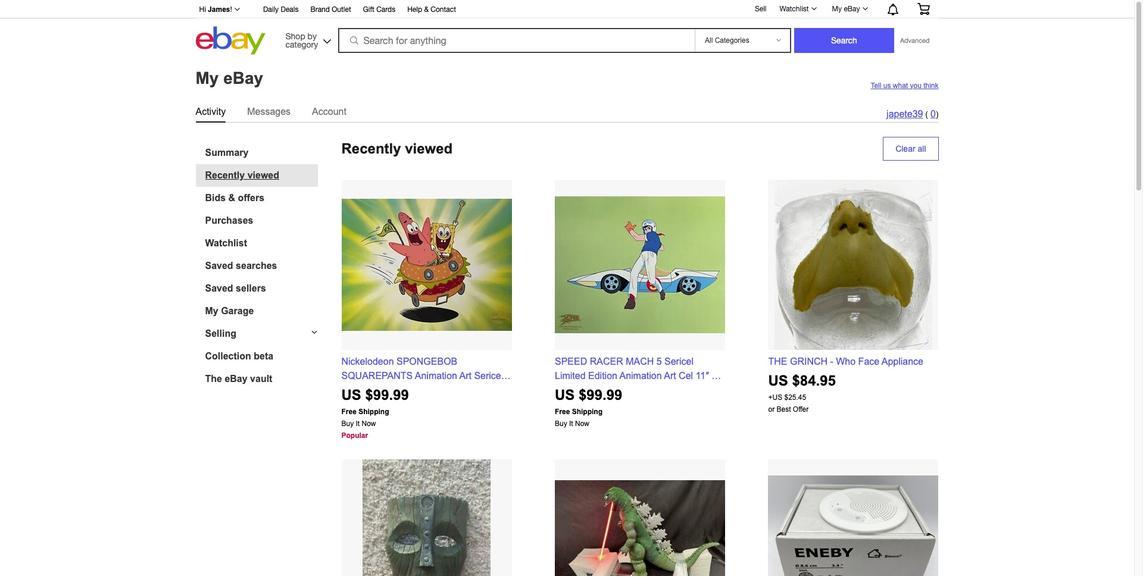 Task type: vqa. For each thing, say whether or not it's contained in the screenshot.
shipping
yes



Task type: locate. For each thing, give the bounding box(es) containing it.
0 horizontal spatial &
[[228, 193, 235, 203]]

0 horizontal spatial viewed
[[247, 170, 279, 180]]

shipping inside us $99.99 free shipping buy it now
[[572, 408, 602, 416]]

1 vertical spatial &
[[228, 193, 235, 203]]

1 horizontal spatial viewed
[[405, 140, 453, 156]]

now down limited
[[575, 419, 589, 428]]

buy down 14″
[[555, 419, 567, 428]]

free
[[341, 408, 357, 416], [555, 408, 570, 416]]

& for offers
[[228, 193, 235, 203]]

0 horizontal spatial $99.99
[[365, 387, 409, 403]]

& inside bids & offers link
[[228, 193, 235, 203]]

2 $99.99 from the left
[[579, 387, 622, 403]]

& right bids
[[228, 193, 235, 203]]

art
[[459, 371, 471, 381], [664, 371, 676, 381]]

purchases link
[[205, 215, 318, 226]]

$99.99 inside us $99.99 free shipping buy it now
[[579, 387, 622, 403]]

cards
[[376, 5, 395, 14]]

1 vertical spatial cel
[[341, 385, 356, 395]]

1 vertical spatial my ebay
[[196, 69, 263, 87]]

us inside us $99.99 free shipping buy it now
[[555, 387, 575, 403]]

now up popular on the left of the page
[[362, 419, 376, 428]]

0 vertical spatial my ebay
[[832, 5, 860, 13]]

my for my garage link
[[205, 306, 218, 316]]

0 horizontal spatial animation
[[415, 371, 457, 381]]

watchlist link down the purchases link
[[205, 238, 318, 249]]

1 buy from the left
[[341, 419, 354, 428]]

us down squarepants
[[341, 387, 361, 403]]

1 vertical spatial recently
[[205, 170, 245, 180]]

2 horizontal spatial us
[[768, 372, 788, 388]]

beta
[[254, 351, 273, 361]]

animation down spongebob
[[415, 371, 457, 381]]

$99.99 inside us $99.99 free shipping buy it now popular
[[365, 387, 409, 403]]

0 horizontal spatial watchlist link
[[205, 238, 318, 249]]

2 shipping from the left
[[572, 408, 602, 416]]

1 animation from the left
[[415, 371, 457, 381]]

my inside account navigation
[[832, 5, 842, 13]]

speed racer mach 5 sericel limited edition animation art cel 11″ x 14″ image
[[555, 196, 725, 333]]

it down limited
[[569, 419, 573, 428]]

$99.99 for us $99.99 free shipping buy it now popular
[[365, 387, 409, 403]]

now
[[362, 419, 376, 428], [575, 419, 589, 428]]

now inside us $99.99 free shipping buy it now
[[575, 419, 589, 428]]

0 vertical spatial recently viewed
[[341, 140, 453, 156]]

2 free from the left
[[555, 408, 570, 416]]

1 saved from the top
[[205, 260, 233, 271]]

clear all
[[895, 144, 926, 153]]

1 horizontal spatial cel
[[679, 371, 693, 381]]

james
[[208, 5, 230, 14]]

0 horizontal spatial free
[[341, 408, 357, 416]]

us inside the grinch - who face appliance us $84.95 +us $25.45 or best offer
[[768, 372, 788, 388]]

us up +us
[[768, 372, 788, 388]]

1 art from the left
[[459, 371, 471, 381]]

none submit inside shop by category banner
[[794, 28, 894, 53]]

0 vertical spatial ebay
[[844, 5, 860, 13]]

animation down mach
[[619, 371, 662, 381]]

collection beta
[[205, 351, 273, 361]]

0 horizontal spatial buy
[[341, 419, 354, 428]]

who
[[836, 356, 856, 366]]

vault
[[250, 374, 272, 384]]

viewed
[[405, 140, 453, 156], [247, 170, 279, 180]]

2 buy from the left
[[555, 419, 567, 428]]

recently down account link
[[341, 140, 401, 156]]

us
[[768, 372, 788, 388], [341, 387, 361, 403], [555, 387, 575, 403]]

1 horizontal spatial my ebay
[[832, 5, 860, 13]]

us
[[883, 81, 891, 90]]

2 it from the left
[[569, 419, 573, 428]]

$99.99
[[365, 387, 409, 403], [579, 387, 622, 403]]

shipping inside us $99.99 free shipping buy it now popular
[[358, 408, 389, 416]]

0 horizontal spatial my ebay
[[196, 69, 263, 87]]

0 horizontal spatial recently
[[205, 170, 245, 180]]

best
[[777, 405, 791, 413]]

0 vertical spatial viewed
[[405, 140, 453, 156]]

you
[[910, 81, 921, 90]]

watchlist inside my ebay main content
[[205, 238, 247, 248]]

selling button
[[196, 328, 318, 339]]

brand
[[310, 5, 330, 14]]

0 vertical spatial sericel
[[664, 356, 694, 366]]

the grinch - who face appliance us $84.95 +us $25.45 or best offer
[[768, 356, 923, 413]]

1 horizontal spatial it
[[569, 419, 573, 428]]

my
[[832, 5, 842, 13], [196, 69, 219, 87], [205, 306, 218, 316]]

& inside help & contact link
[[424, 5, 429, 14]]

viewed inside recently viewed link
[[247, 170, 279, 180]]

grinch
[[790, 356, 828, 366]]

us down limited
[[555, 387, 575, 403]]

daily
[[263, 5, 279, 14]]

account link
[[312, 104, 346, 119]]

2 art from the left
[[664, 371, 676, 381]]

saved up my garage
[[205, 283, 233, 293]]

saved sellers
[[205, 283, 266, 293]]

0 horizontal spatial now
[[362, 419, 376, 428]]

advanced link
[[894, 29, 936, 52]]

brand outlet link
[[310, 4, 351, 17]]

1 horizontal spatial buy
[[555, 419, 567, 428]]

it inside us $99.99 free shipping buy it now popular
[[356, 419, 360, 428]]

shipping for us $99.99 free shipping buy it now
[[572, 408, 602, 416]]

1 horizontal spatial $99.99
[[579, 387, 622, 403]]

us $99.99 free shipping buy it now
[[555, 387, 622, 428]]

buy up popular on the left of the page
[[341, 419, 354, 428]]

watchlist inside account navigation
[[780, 5, 809, 13]]

1 horizontal spatial us
[[555, 387, 575, 403]]

vintage 1992 godzilla neon imperial toys toho monster figure statue very rare image
[[555, 480, 725, 576]]

1 horizontal spatial animation
[[619, 371, 662, 381]]

0 vertical spatial watchlist link
[[773, 2, 822, 16]]

cel left 11″
[[679, 371, 693, 381]]

rare movie memorabilia original props image
[[363, 459, 491, 576]]

it
[[356, 419, 360, 428], [569, 419, 573, 428]]

ebay for my ebay link
[[844, 5, 860, 13]]

1 vertical spatial viewed
[[247, 170, 279, 180]]

0 horizontal spatial sericel
[[474, 371, 503, 381]]

free down 14″
[[555, 408, 570, 416]]

& for contact
[[424, 5, 429, 14]]

2 vertical spatial my
[[205, 306, 218, 316]]

it inside us $99.99 free shipping buy it now
[[569, 419, 573, 428]]

1 vertical spatial recently viewed
[[205, 170, 279, 180]]

ebay inside "the ebay vault" "link"
[[225, 374, 247, 384]]

1 horizontal spatial &
[[424, 5, 429, 14]]

0 horizontal spatial art
[[459, 371, 471, 381]]

0 horizontal spatial cel
[[341, 385, 356, 395]]

0 horizontal spatial us
[[341, 387, 361, 403]]

tell
[[871, 81, 881, 90]]

my ebay link
[[825, 2, 873, 16]]

selling
[[205, 328, 236, 338]]

us for us $99.99 free shipping buy it now
[[555, 387, 575, 403]]

art inside nickelodeon spongebob squarepants animation art sericel cel patrick patty car
[[459, 371, 471, 381]]

0 horizontal spatial it
[[356, 419, 360, 428]]

now for us $99.99 free shipping buy it now popular
[[362, 419, 376, 428]]

my ebay
[[832, 5, 860, 13], [196, 69, 263, 87]]

sericel
[[664, 356, 694, 366], [474, 371, 503, 381]]

now for us $99.99 free shipping buy it now
[[575, 419, 589, 428]]

watchlist link right the sell
[[773, 2, 822, 16]]

1 now from the left
[[362, 419, 376, 428]]

1 horizontal spatial art
[[664, 371, 676, 381]]

racer
[[590, 356, 623, 366]]

account
[[312, 106, 346, 116]]

1 horizontal spatial free
[[555, 408, 570, 416]]

1 horizontal spatial watchlist link
[[773, 2, 822, 16]]

saved up "saved sellers"
[[205, 260, 233, 271]]

watchlist right the sell
[[780, 5, 809, 13]]

1 vertical spatial saved
[[205, 283, 233, 293]]

ebay inside my ebay link
[[844, 5, 860, 13]]

0 vertical spatial watchlist
[[780, 5, 809, 13]]

1 vertical spatial ebay
[[223, 69, 263, 87]]

1 it from the left
[[356, 419, 360, 428]]

free for us $99.99 free shipping buy it now popular
[[341, 408, 357, 416]]

0 vertical spatial cel
[[679, 371, 693, 381]]

free inside us $99.99 free shipping buy it now
[[555, 408, 570, 416]]

shipping down edition
[[572, 408, 602, 416]]

cel inside nickelodeon spongebob squarepants animation art sericel cel patrick patty car
[[341, 385, 356, 395]]

shipping down patrick
[[358, 408, 389, 416]]

1 vertical spatial watchlist
[[205, 238, 247, 248]]

0 horizontal spatial shipping
[[358, 408, 389, 416]]

0 vertical spatial saved
[[205, 260, 233, 271]]

tell us what you think
[[871, 81, 939, 90]]

watchlist down purchases
[[205, 238, 247, 248]]

summary link
[[205, 147, 318, 158]]

shipping for us $99.99 free shipping buy it now popular
[[358, 408, 389, 416]]

my for my ebay link
[[832, 5, 842, 13]]

1 horizontal spatial shipping
[[572, 408, 602, 416]]

2 now from the left
[[575, 419, 589, 428]]

speed racer mach 5 sericel limited edition animation art cel 11″ x 14″ link
[[555, 356, 721, 395]]

watchlist
[[780, 5, 809, 13], [205, 238, 247, 248]]

collection beta link
[[205, 351, 318, 362]]

None submit
[[794, 28, 894, 53]]

$99.99 for us $99.99 free shipping buy it now
[[579, 387, 622, 403]]

recently down summary
[[205, 170, 245, 180]]

spongebob
[[396, 356, 457, 366]]

& right help
[[424, 5, 429, 14]]

my garage
[[205, 306, 254, 316]]

messages
[[247, 106, 291, 116]]

$99.99 down edition
[[579, 387, 622, 403]]

1 horizontal spatial now
[[575, 419, 589, 428]]

watchlist for the leftmost watchlist link
[[205, 238, 247, 248]]

tell us what you think link
[[871, 81, 939, 90]]

1 $99.99 from the left
[[365, 387, 409, 403]]

sericel inside nickelodeon spongebob squarepants animation art sericel cel patrick patty car
[[474, 371, 503, 381]]

1 horizontal spatial recently
[[341, 140, 401, 156]]

it up popular on the left of the page
[[356, 419, 360, 428]]

buy for us $99.99 free shipping buy it now
[[555, 419, 567, 428]]

free up popular on the left of the page
[[341, 408, 357, 416]]

my ebay main content
[[5, 58, 1129, 576]]

summary
[[205, 147, 249, 157]]

recently viewed
[[341, 140, 453, 156], [205, 170, 279, 180]]

1 shipping from the left
[[358, 408, 389, 416]]

help & contact
[[407, 5, 456, 14]]

category
[[285, 40, 318, 49]]

offers
[[238, 193, 264, 203]]

2 saved from the top
[[205, 283, 233, 293]]

0 link
[[930, 109, 936, 119]]

1 horizontal spatial watchlist
[[780, 5, 809, 13]]

$99.99 down squarepants
[[365, 387, 409, 403]]

x
[[712, 371, 716, 381]]

&
[[424, 5, 429, 14], [228, 193, 235, 203]]

us inside us $99.99 free shipping buy it now popular
[[341, 387, 361, 403]]

0 vertical spatial &
[[424, 5, 429, 14]]

sericel inside speed racer mach 5 sericel limited edition animation art cel 11″ x 14″
[[664, 356, 694, 366]]

1 vertical spatial watchlist link
[[205, 238, 318, 249]]

0 vertical spatial my
[[832, 5, 842, 13]]

it for us $99.99 free shipping buy it now
[[569, 419, 573, 428]]

2 animation from the left
[[619, 371, 662, 381]]

0 vertical spatial recently
[[341, 140, 401, 156]]

0 horizontal spatial watchlist
[[205, 238, 247, 248]]

1 free from the left
[[341, 408, 357, 416]]

buy inside us $99.99 free shipping buy it now
[[555, 419, 567, 428]]

2 vertical spatial ebay
[[225, 374, 247, 384]]

saved sellers link
[[205, 283, 318, 294]]

cel left patrick
[[341, 385, 356, 395]]

the
[[768, 356, 787, 366]]

1 horizontal spatial sericel
[[664, 356, 694, 366]]

11″
[[696, 371, 709, 381]]

buy
[[341, 419, 354, 428], [555, 419, 567, 428]]

free inside us $99.99 free shipping buy it now popular
[[341, 408, 357, 416]]

1 vertical spatial sericel
[[474, 371, 503, 381]]

now inside us $99.99 free shipping buy it now popular
[[362, 419, 376, 428]]

0
[[930, 109, 936, 119]]

shipping
[[358, 408, 389, 416], [572, 408, 602, 416]]

your shopping cart image
[[917, 3, 930, 15]]

buy inside us $99.99 free shipping buy it now popular
[[341, 419, 354, 428]]



Task type: describe. For each thing, give the bounding box(es) containing it.
contact
[[431, 5, 456, 14]]

bids
[[205, 193, 226, 203]]

think
[[923, 81, 939, 90]]

sell link
[[749, 5, 772, 13]]

)
[[936, 109, 939, 119]]

$25.45
[[784, 393, 806, 402]]

squarepants
[[341, 371, 413, 381]]

cel inside speed racer mach 5 sericel limited edition animation art cel 11″ x 14″
[[679, 371, 693, 381]]

the grinch - who face appliance link
[[768, 356, 923, 366]]

garage
[[221, 306, 254, 316]]

outlet
[[332, 5, 351, 14]]

buy for us $99.99 free shipping buy it now popular
[[341, 419, 354, 428]]

1 vertical spatial my
[[196, 69, 219, 87]]

searches
[[236, 260, 277, 271]]

the
[[205, 374, 222, 384]]

$84.95
[[792, 372, 836, 388]]

recently viewed link
[[205, 170, 318, 181]]

+us
[[768, 393, 782, 402]]

limited
[[555, 371, 586, 381]]

shop by category banner
[[193, 0, 939, 58]]

all
[[918, 144, 926, 153]]

gift cards
[[363, 5, 395, 14]]

clear
[[895, 144, 915, 153]]

shop by category
[[285, 31, 318, 49]]

brand outlet
[[310, 5, 351, 14]]

saved searches
[[205, 260, 277, 271]]

patty
[[390, 385, 412, 395]]

us $99.99 free shipping buy it now popular
[[341, 387, 409, 440]]

what
[[893, 81, 908, 90]]

14″
[[555, 385, 569, 395]]

1 horizontal spatial recently viewed
[[341, 140, 453, 156]]

hi james !
[[199, 5, 232, 14]]

sellers
[[236, 283, 266, 293]]

help
[[407, 5, 422, 14]]

deals
[[281, 5, 299, 14]]

car
[[414, 385, 430, 395]]

nickelodeon
[[341, 356, 394, 366]]

animation inside nickelodeon spongebob squarepants animation art sericel cel patrick patty car
[[415, 371, 457, 381]]

the ebay vault link
[[205, 374, 318, 384]]

face
[[858, 356, 879, 366]]

us for us $99.99 free shipping buy it now popular
[[341, 387, 361, 403]]

collection
[[205, 351, 251, 361]]

!
[[230, 5, 232, 14]]

ikea eneby built-in bluetooth speaker, white - new 504.007.41 image
[[768, 476, 939, 576]]

mach
[[626, 356, 654, 366]]

5
[[656, 356, 662, 366]]

nickelodeon spongebob squarepants animation art sericel cel patrick patty car link
[[341, 356, 511, 395]]

activity link
[[196, 104, 226, 119]]

daily deals
[[263, 5, 299, 14]]

nickelodeon spongebob squarepants animation art sericel cel patrick patty car image
[[341, 199, 512, 331]]

edition
[[588, 371, 617, 381]]

the ebay vault
[[205, 374, 272, 384]]

shop
[[285, 31, 305, 41]]

japete39 ( 0 )
[[887, 109, 939, 119]]

japete39
[[887, 109, 923, 119]]

or
[[768, 405, 775, 413]]

(
[[925, 109, 928, 119]]

popular
[[341, 431, 368, 440]]

hi
[[199, 5, 206, 14]]

offer
[[793, 405, 809, 413]]

0 horizontal spatial recently viewed
[[205, 170, 279, 180]]

my ebay inside main content
[[196, 69, 263, 87]]

Search for anything text field
[[340, 29, 692, 52]]

bids & offers
[[205, 193, 264, 203]]

sell
[[755, 5, 766, 13]]

daily deals link
[[263, 4, 299, 17]]

account navigation
[[193, 0, 939, 18]]

patrick
[[358, 385, 387, 395]]

speed racer mach 5 sericel limited edition animation art cel 11″ x 14″
[[555, 356, 716, 395]]

ebay for "the ebay vault" "link"
[[225, 374, 247, 384]]

recently inside recently viewed link
[[205, 170, 245, 180]]

art inside speed racer mach 5 sericel limited edition animation art cel 11″ x 14″
[[664, 371, 676, 381]]

appliance
[[882, 356, 923, 366]]

gift cards link
[[363, 4, 395, 17]]

the grinch - who face appliance image
[[775, 179, 932, 350]]

-
[[830, 356, 833, 366]]

my garage link
[[205, 306, 318, 316]]

saved searches link
[[205, 260, 318, 271]]

saved for saved sellers
[[205, 283, 233, 293]]

clear all button
[[883, 137, 939, 160]]

it for us $99.99 free shipping buy it now popular
[[356, 419, 360, 428]]

saved for saved searches
[[205, 260, 233, 271]]

activity
[[196, 106, 226, 116]]

watchlist for the topmost watchlist link
[[780, 5, 809, 13]]

gift
[[363, 5, 374, 14]]

by
[[308, 31, 317, 41]]

free for us $99.99 free shipping buy it now
[[555, 408, 570, 416]]

messages link
[[247, 104, 291, 119]]

nickelodeon spongebob squarepants animation art sericel cel patrick patty car
[[341, 356, 503, 395]]

japete39 link
[[887, 109, 923, 119]]

my ebay inside account navigation
[[832, 5, 860, 13]]

animation inside speed racer mach 5 sericel limited edition animation art cel 11″ x 14″
[[619, 371, 662, 381]]



